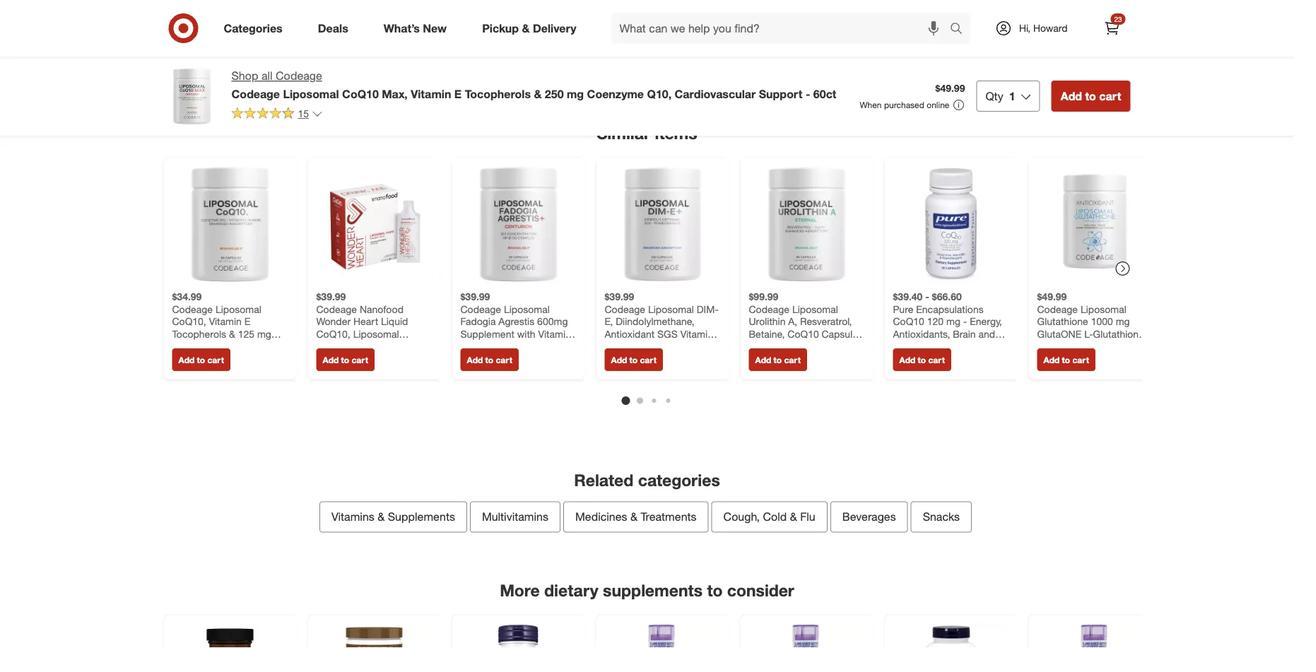 Task type: vqa. For each thing, say whether or not it's contained in the screenshot.
Codeage Liposomal Fadogia Agrestis 600mg Supplement with Vitamin D3, Zinc, Fenugreek - Vitality Athletic Performance - 60ct image's 'cart'
yes



Task type: locate. For each thing, give the bounding box(es) containing it.
&
[[522, 21, 530, 35], [534, 87, 542, 101], [671, 340, 677, 352], [378, 510, 385, 524], [631, 510, 638, 524], [790, 510, 797, 524]]

greens first chocolate phytonutrient powder, 28.74 oz., 60 servings – contains 49+ organic fruit & vegetable superfoods – dairy free & vegan image
[[316, 624, 432, 648]]

liposomal inside "$49.99 codeage liposomal glutathione 1000 mg glutaone l-glutathione reduced - 60ct"
[[1081, 303, 1127, 315]]

liposomal inside shop all codeage codeage liposomal coq10 max, vitamin e tocopherols & 250 mg coenzyme q10, cardiovascular support - 60ct
[[283, 87, 339, 101]]

reduced
[[1038, 340, 1078, 352]]

$49.99
[[936, 82, 965, 95], [1038, 291, 1067, 303]]

tocopherols left 250
[[465, 87, 531, 101]]

0 vertical spatial mg
[[567, 87, 584, 101]]

- left l-
[[1081, 340, 1085, 352]]

- right supplement
[[427, 340, 431, 352]]

$34.99 link
[[172, 166, 288, 340]]

codeage up betaine,
[[749, 303, 790, 315]]

0 vertical spatial $49.99
[[936, 82, 965, 95]]

vitamins & supplements
[[332, 510, 455, 524]]

1 vertical spatial coq10
[[788, 328, 819, 340]]

$49.99 codeage liposomal glutathione 1000 mg glutaone l-glutathione reduced - 60ct
[[1038, 291, 1145, 352]]

30ct
[[316, 352, 336, 365]]

heart
[[354, 315, 378, 328]]

to
[[1086, 89, 1097, 103], [197, 355, 205, 365], [341, 355, 349, 365], [485, 355, 494, 365], [630, 355, 638, 365], [774, 355, 782, 365], [918, 355, 926, 365], [1062, 355, 1071, 365], [707, 581, 723, 601]]

dietary
[[544, 581, 599, 601]]

purchased
[[884, 100, 925, 110]]

1000
[[1091, 315, 1114, 328]]

mg right 1000
[[1116, 315, 1130, 328]]

0 horizontal spatial $39.99
[[316, 291, 346, 303]]

add for codeage liposomal fadogia agrestis 600mg supplement with vitamin d3, zinc, fenugreek - vitality athletic performance - 60ct image
[[467, 355, 483, 365]]

vitamin down dim-
[[681, 328, 713, 340]]

beverages
[[843, 510, 896, 524]]

0 vertical spatial e
[[455, 87, 462, 101]]

60ct down 1000
[[1087, 340, 1107, 352]]

1 vertical spatial vitamin
[[681, 328, 713, 340]]

codeage
[[276, 69, 322, 83], [232, 87, 280, 101], [316, 303, 357, 315], [605, 303, 646, 315], [749, 303, 790, 315], [1038, 303, 1078, 315]]

& left 250
[[534, 87, 542, 101]]

coenzyme
[[587, 87, 644, 101]]

glutathione up reduced
[[1038, 315, 1089, 328]]

supplements
[[603, 581, 703, 601]]

1 horizontal spatial vitamin
[[681, 328, 713, 340]]

1 vertical spatial e
[[605, 340, 611, 352]]

add to cart button for codeage liposomal dim-e, diindolylmethane, antioxidant sgs vitamin e tocopherols & isomers - 120ct "image"
[[605, 349, 663, 371]]

vitamin right max,
[[411, 87, 451, 101]]

add to cart button for codeage nanofood wonder heart liquid coq10, liposomal ubiquinone supplement - 30ct image
[[316, 349, 375, 371]]

& right vitamins
[[378, 510, 385, 524]]

sgs
[[658, 328, 678, 340]]

0 horizontal spatial $49.99
[[936, 82, 965, 95]]

- inside $39.99 codeage nanofood wonder heart liquid coq10, liposomal ubiquinone supplement - 30ct
[[427, 340, 431, 352]]

codeage inside $39.99 codeage nanofood wonder heart liquid coq10, liposomal ubiquinone supplement - 30ct
[[316, 303, 357, 315]]

$49.99 up online
[[936, 82, 965, 95]]

coq10 left max,
[[342, 87, 379, 101]]

liposomal inside $39.99 codeage liposomal dim- e, diindolylmethane, antioxidant sgs vitamin e tocopherols & isomers - 120ct
[[648, 303, 694, 315]]

now foods vegetarian glucosamine and msm 240 vegcap image
[[893, 624, 1009, 648]]

add to cart for codeage liposomal dim-e, diindolylmethane, antioxidant sgs vitamin e tocopherols & isomers - 120ct "image"
[[611, 355, 657, 365]]

snacks link
[[911, 502, 972, 533]]

120ct
[[612, 352, 636, 365]]

liposomal up capsules
[[793, 303, 839, 315]]

organic iodine supplement capsules, be well iodine from kelp, sunwarrior, 30ct image
[[172, 624, 288, 648]]

1 horizontal spatial coq10
[[788, 328, 819, 340]]

2 $39.99 from the left
[[461, 291, 490, 303]]

cart for codeage nanofood wonder heart liquid coq10, liposomal ubiquinone supplement - 30ct image
[[352, 355, 368, 365]]

vitamins & supplements link
[[320, 502, 467, 533]]

liposomal for $39.99
[[648, 303, 694, 315]]

0 horizontal spatial coq10
[[342, 87, 379, 101]]

60ct down 'urolithin'
[[756, 340, 775, 352]]

add to cart
[[1061, 89, 1122, 103], [179, 355, 224, 365], [323, 355, 368, 365], [467, 355, 513, 365], [611, 355, 657, 365], [756, 355, 801, 365], [900, 355, 945, 365], [1044, 355, 1090, 365]]

to for codeage liposomal urolithin a, resveratrol, betaine, coq10 capsules - 60ct 'image'
[[774, 355, 782, 365]]

$99.99 codeage liposomal urolithin a, resveratrol, betaine, coq10 capsules - 60ct
[[749, 291, 863, 352]]

add to cart for pure encapsulations coq10 120 mg - energy, antioxidants, brain and cellular health, cognition, and cardiovascular support image
[[900, 355, 945, 365]]

beverages link
[[831, 502, 908, 533]]

codeage up coq10,
[[316, 303, 357, 315]]

codeage liposomal fadogia agrestis 600mg supplement with vitamin d3, zinc, fenugreek - vitality athletic performance - 60ct image
[[461, 166, 577, 282]]

2 horizontal spatial $39.99
[[605, 291, 635, 303]]

all
[[262, 69, 273, 83]]

mg inside shop all codeage codeage liposomal coq10 max, vitamin e tocopherols & 250 mg coenzyme q10, cardiovascular support - 60ct
[[567, 87, 584, 101]]

1 horizontal spatial e
[[605, 340, 611, 352]]

e right max,
[[455, 87, 462, 101]]

1 $39.99 from the left
[[316, 291, 346, 303]]

$49.99 for $49.99 codeage liposomal glutathione 1000 mg glutaone l-glutathione reduced - 60ct
[[1038, 291, 1067, 303]]

0 horizontal spatial vitamin
[[411, 87, 451, 101]]

to for the codeage liposomal coq10, vitamin e tocopherols & 125 mg coenzyme q10, cardiovascular support - 60ct image
[[197, 355, 205, 365]]

what's new
[[384, 21, 447, 35]]

0 vertical spatial vitamin
[[411, 87, 451, 101]]

- down 'urolithin'
[[749, 340, 753, 352]]

vitamin
[[411, 87, 451, 101], [681, 328, 713, 340]]

add to cart button for codeage liposomal urolithin a, resveratrol, betaine, coq10 capsules - 60ct 'image'
[[749, 349, 807, 371]]

- left 120ct
[[605, 352, 609, 365]]

$39.99 inside $39.99 codeage nanofood wonder heart liquid coq10, liposomal ubiquinone supplement - 30ct
[[316, 291, 346, 303]]

to for pure encapsulations coq10 120 mg - energy, antioxidants, brain and cellular health, cognition, and cardiovascular support image
[[918, 355, 926, 365]]

add for codeage nanofood wonder heart liquid coq10, liposomal ubiquinone supplement - 30ct image
[[323, 355, 339, 365]]

23
[[1115, 14, 1123, 23]]

add to cart for codeage nanofood wonder heart liquid coq10, liposomal ubiquinone supplement - 30ct image
[[323, 355, 368, 365]]

medicines
[[576, 510, 628, 524]]

1 vertical spatial $49.99
[[1038, 291, 1067, 303]]

60ct inside $99.99 codeage liposomal urolithin a, resveratrol, betaine, coq10 capsules - 60ct
[[756, 340, 775, 352]]

cough, cold & flu link
[[712, 502, 828, 533]]

coq10
[[342, 87, 379, 101], [788, 328, 819, 340]]

$39.99 for $39.99
[[461, 291, 490, 303]]

codeage nanofood wonder heart liquid coq10, liposomal ubiquinone supplement - 30ct image
[[316, 166, 432, 282]]

isomers
[[680, 340, 715, 352]]

- inside $99.99 codeage liposomal urolithin a, resveratrol, betaine, coq10 capsules - 60ct
[[749, 340, 753, 352]]

2 horizontal spatial 60ct
[[1087, 340, 1107, 352]]

$39.99 for $39.99 codeage nanofood wonder heart liquid coq10, liposomal ubiquinone supplement - 30ct
[[316, 291, 346, 303]]

0 horizontal spatial mg
[[567, 87, 584, 101]]

& inside shop all codeage codeage liposomal coq10 max, vitamin e tocopherols & 250 mg coenzyme q10, cardiovascular support - 60ct
[[534, 87, 542, 101]]

nanofood
[[360, 303, 404, 315]]

1 horizontal spatial 60ct
[[814, 87, 837, 101]]

1 horizontal spatial $49.99
[[1038, 291, 1067, 303]]

qty
[[986, 89, 1004, 103]]

$39.99 codeage nanofood wonder heart liquid coq10, liposomal ubiquinone supplement - 30ct
[[316, 291, 431, 365]]

add to cart button for codeage liposomal fadogia agrestis 600mg supplement with vitamin d3, zinc, fenugreek - vitality athletic performance - 60ct image
[[461, 349, 519, 371]]

60ct right support
[[814, 87, 837, 101]]

- right support
[[806, 87, 811, 101]]

codeage inside $99.99 codeage liposomal urolithin a, resveratrol, betaine, coq10 capsules - 60ct
[[749, 303, 790, 315]]

add
[[1061, 89, 1083, 103], [179, 355, 195, 365], [323, 355, 339, 365], [467, 355, 483, 365], [611, 355, 627, 365], [756, 355, 772, 365], [900, 355, 916, 365], [1044, 355, 1060, 365]]

q10,
[[647, 87, 672, 101]]

0 vertical spatial coq10
[[342, 87, 379, 101]]

- inside shop all codeage codeage liposomal coq10 max, vitamin e tocopherols & 250 mg coenzyme q10, cardiovascular support - 60ct
[[806, 87, 811, 101]]

multivitamins link
[[470, 502, 561, 533]]

codeage for $49.99 codeage liposomal glutathione 1000 mg glutaone l-glutathione reduced - 60ct
[[1038, 303, 1078, 315]]

glutathione right glutaone
[[1094, 328, 1145, 340]]

0 horizontal spatial tocopherols
[[465, 87, 531, 101]]

60ct
[[814, 87, 837, 101], [756, 340, 775, 352], [1087, 340, 1107, 352]]

mg right 250
[[567, 87, 584, 101]]

consider
[[728, 581, 795, 601]]

$49.99 inside "$49.99 codeage liposomal glutathione 1000 mg glutaone l-glutathione reduced - 60ct"
[[1038, 291, 1067, 303]]

0 horizontal spatial 60ct
[[756, 340, 775, 352]]

qty 1
[[986, 89, 1016, 103]]

1 horizontal spatial $39.99
[[461, 291, 490, 303]]

codeage for $99.99 codeage liposomal urolithin a, resveratrol, betaine, coq10 capsules - 60ct
[[749, 303, 790, 315]]

e left 120ct
[[605, 340, 611, 352]]

supplement
[[370, 340, 424, 352]]

sponsored
[[1100, 98, 1142, 108]]

$34.99
[[172, 291, 202, 303]]

add to cart button for codeage liposomal glutathione 1000 mg glutaone l-glutathione reduced - 60ct image
[[1038, 349, 1096, 371]]

liposomal up l-
[[1081, 303, 1127, 315]]

15
[[298, 107, 309, 120]]

$39.99
[[316, 291, 346, 303], [461, 291, 490, 303], [605, 291, 635, 303]]

codeage inside "$49.99 codeage liposomal glutathione 1000 mg glutaone l-glutathione reduced - 60ct"
[[1038, 303, 1078, 315]]

& left isomers
[[671, 340, 677, 352]]

1 vertical spatial tocopherols
[[614, 340, 668, 352]]

supplements
[[388, 510, 455, 524]]

to for codeage liposomal dim-e, diindolylmethane, antioxidant sgs vitamin e tocopherols & isomers - 120ct "image"
[[630, 355, 638, 365]]

liposomal up 15
[[283, 87, 339, 101]]

$39.99 for $39.99 codeage liposomal dim- e, diindolylmethane, antioxidant sgs vitamin e tocopherols & isomers - 120ct
[[605, 291, 635, 303]]

wonder
[[316, 315, 351, 328]]

tocopherols inside $39.99 codeage liposomal dim- e, diindolylmethane, antioxidant sgs vitamin e tocopherols & isomers - 120ct
[[614, 340, 668, 352]]

codeage liposomal urolithin a, resveratrol, betaine, coq10 capsules - 60ct image
[[749, 166, 865, 282]]

tocopherols down diindolylmethane,
[[614, 340, 668, 352]]

region
[[152, 14, 1162, 648]]

$49.99 for $49.99
[[936, 82, 965, 95]]

1 horizontal spatial mg
[[1116, 315, 1130, 328]]

codeage liposomal coq10, vitamin e tocopherols & 125 mg coenzyme q10, cardiovascular support - 60ct image
[[172, 166, 288, 282]]

to for codeage nanofood wonder heart liquid coq10, liposomal ubiquinone supplement - 30ct image
[[341, 355, 349, 365]]

cough, cold & flu
[[724, 510, 816, 524]]

betaine,
[[749, 328, 785, 340]]

e
[[455, 87, 462, 101], [605, 340, 611, 352]]

l-
[[1085, 328, 1094, 340]]

codeage up glutaone
[[1038, 303, 1078, 315]]

add for pure encapsulations coq10 120 mg - energy, antioxidants, brain and cellular health, cognition, and cardiovascular support image
[[900, 355, 916, 365]]

-
[[806, 87, 811, 101], [926, 291, 930, 303], [427, 340, 431, 352], [749, 340, 753, 352], [1081, 340, 1085, 352], [605, 352, 609, 365]]

hi,
[[1020, 22, 1031, 34]]

liposomal up the sgs
[[648, 303, 694, 315]]

glutaone
[[1038, 328, 1082, 340]]

cart for the codeage liposomal coq10, vitamin e tocopherols & 125 mg coenzyme q10, cardiovascular support - 60ct image
[[208, 355, 224, 365]]

liposomal inside $99.99 codeage liposomal urolithin a, resveratrol, betaine, coq10 capsules - 60ct
[[793, 303, 839, 315]]

0 horizontal spatial e
[[455, 87, 462, 101]]

$49.99 up glutaone
[[1038, 291, 1067, 303]]

& right medicines
[[631, 510, 638, 524]]

categories
[[224, 21, 283, 35]]

similar items
[[597, 123, 698, 143]]

3 $39.99 from the left
[[605, 291, 635, 303]]

codeage inside $39.99 codeage liposomal dim- e, diindolylmethane, antioxidant sgs vitamin e tocopherols & isomers - 120ct
[[605, 303, 646, 315]]

1 horizontal spatial tocopherols
[[614, 340, 668, 352]]

image of codeage liposomal coq10 max, vitamin e tocopherols & 250 mg coenzyme q10, cardiovascular support - 60ct image
[[164, 68, 220, 124]]

liposomal down nanofood
[[353, 328, 399, 340]]

$39.40
[[893, 291, 923, 303]]

capsules
[[822, 328, 863, 340]]

cart for codeage liposomal glutathione 1000 mg glutaone l-glutathione reduced - 60ct image
[[1073, 355, 1090, 365]]

codeage for $39.99 codeage liposomal dim- e, diindolylmethane, antioxidant sgs vitamin e tocopherols & isomers - 120ct
[[605, 303, 646, 315]]

to for codeage liposomal glutathione 1000 mg glutaone l-glutathione reduced - 60ct image
[[1062, 355, 1071, 365]]

$39.99 inside $39.99 codeage liposomal dim- e, diindolylmethane, antioxidant sgs vitamin e tocopherols & isomers - 120ct
[[605, 291, 635, 303]]

now foods blood pressure health 90 vegcap image
[[461, 624, 577, 648]]

codeage up antioxidant
[[605, 303, 646, 315]]

add to cart button
[[1052, 81, 1131, 112], [172, 349, 230, 371], [316, 349, 375, 371], [461, 349, 519, 371], [605, 349, 663, 371], [749, 349, 807, 371], [893, 349, 952, 371], [1038, 349, 1096, 371]]

codeage for $39.99 codeage nanofood wonder heart liquid coq10, liposomal ubiquinone supplement - 30ct
[[316, 303, 357, 315]]

treatments
[[641, 510, 697, 524]]

to for codeage liposomal fadogia agrestis 600mg supplement with vitamin d3, zinc, fenugreek - vitality athletic performance - 60ct image
[[485, 355, 494, 365]]

vitamin inside shop all codeage codeage liposomal coq10 max, vitamin e tocopherols & 250 mg coenzyme q10, cardiovascular support - 60ct
[[411, 87, 451, 101]]

0 vertical spatial tocopherols
[[465, 87, 531, 101]]

add for codeage liposomal dim-e, diindolylmethane, antioxidant sgs vitamin e tocopherols & isomers - 120ct "image"
[[611, 355, 627, 365]]

coq10 right betaine,
[[788, 328, 819, 340]]

cart
[[1100, 89, 1122, 103], [208, 355, 224, 365], [352, 355, 368, 365], [496, 355, 513, 365], [640, 355, 657, 365], [784, 355, 801, 365], [929, 355, 945, 365], [1073, 355, 1090, 365]]

urolithin
[[749, 315, 786, 328]]

1 vertical spatial mg
[[1116, 315, 1130, 328]]



Task type: describe. For each thing, give the bounding box(es) containing it.
cardiovascular
[[675, 87, 756, 101]]

add to cart for codeage liposomal fadogia agrestis 600mg supplement with vitamin d3, zinc, fenugreek - vitality athletic performance - 60ct image
[[467, 355, 513, 365]]

What can we help you find? suggestions appear below search field
[[611, 13, 954, 44]]

delivery
[[533, 21, 577, 35]]

& left the 'flu'
[[790, 510, 797, 524]]

codeage liposomal glutathione 1000 mg glutaone l-glutathione reduced - 60ct image
[[1038, 166, 1154, 282]]

support
[[759, 87, 803, 101]]

items
[[655, 123, 698, 143]]

deals link
[[306, 13, 366, 44]]

similar
[[597, 123, 651, 143]]

liposomal for $99.99
[[793, 303, 839, 315]]

pure encapsulations coq10 120 mg - energy, antioxidants, brain and cellular health, cognition, and cardiovascular support image
[[893, 166, 1009, 282]]

$39.40 - $66.60
[[893, 291, 962, 303]]

search
[[944, 23, 978, 36]]

medicines & treatments
[[576, 510, 697, 524]]

liquid
[[381, 315, 408, 328]]

new
[[423, 21, 447, 35]]

liposomal for $49.99
[[1081, 303, 1127, 315]]

a,
[[789, 315, 798, 328]]

what's
[[384, 21, 420, 35]]

add for codeage liposomal glutathione 1000 mg glutaone l-glutathione reduced - 60ct image
[[1044, 355, 1060, 365]]

when
[[860, 100, 882, 110]]

codeage liposomal dim-e, diindolylmethane, antioxidant sgs vitamin e tocopherols & isomers - 120ct image
[[605, 166, 721, 282]]

snacks
[[923, 510, 960, 524]]

dim-
[[697, 303, 719, 315]]

vitamin inside $39.99 codeage liposomal dim- e, diindolylmethane, antioxidant sgs vitamin e tocopherols & isomers - 120ct
[[681, 328, 713, 340]]

pickup & delivery
[[482, 21, 577, 35]]

60ct inside "$49.99 codeage liposomal glutathione 1000 mg glutaone l-glutathione reduced - 60ct"
[[1087, 340, 1107, 352]]

more dietary supplements to consider
[[500, 581, 795, 601]]

medicines & treatments link
[[564, 502, 709, 533]]

add to cart button for pure encapsulations coq10 120 mg - energy, antioxidants, brain and cellular health, cognition, and cardiovascular support image
[[893, 349, 952, 371]]

$66.60
[[933, 291, 962, 303]]

23 link
[[1097, 13, 1128, 44]]

vitamins
[[332, 510, 375, 524]]

hi, howard
[[1020, 22, 1068, 34]]

e inside shop all codeage codeage liposomal coq10 max, vitamin e tocopherols & 250 mg coenzyme q10, cardiovascular support - 60ct
[[455, 87, 462, 101]]

related categories
[[574, 470, 720, 490]]

add to cart for codeage liposomal urolithin a, resveratrol, betaine, coq10 capsules - 60ct 'image'
[[756, 355, 801, 365]]

coq10 inside shop all codeage codeage liposomal coq10 max, vitamin e tocopherols & 250 mg coenzyme q10, cardiovascular support - 60ct
[[342, 87, 379, 101]]

- inside $39.99 codeage liposomal dim- e, diindolylmethane, antioxidant sgs vitamin e tocopherols & isomers - 120ct
[[605, 352, 609, 365]]

250
[[545, 87, 564, 101]]

& right pickup
[[522, 21, 530, 35]]

advertisement region
[[152, 14, 1142, 97]]

$39.40 - $66.60 link
[[893, 166, 1009, 340]]

cart for codeage liposomal dim-e, diindolylmethane, antioxidant sgs vitamin e tocopherols & isomers - 120ct "image"
[[640, 355, 657, 365]]

cold
[[763, 510, 787, 524]]

search button
[[944, 13, 978, 47]]

$39.99 link
[[461, 166, 577, 340]]

online
[[927, 100, 950, 110]]

flu
[[801, 510, 816, 524]]

15 link
[[232, 107, 323, 123]]

add for the codeage liposomal coq10, vitamin e tocopherols & 125 mg coenzyme q10, cardiovascular support - 60ct image
[[179, 355, 195, 365]]

tocopherols inside shop all codeage codeage liposomal coq10 max, vitamin e tocopherols & 250 mg coenzyme q10, cardiovascular support - 60ct
[[465, 87, 531, 101]]

resveratrol,
[[800, 315, 852, 328]]

codeage down shop
[[232, 87, 280, 101]]

multivitamins
[[482, 510, 549, 524]]

max,
[[382, 87, 408, 101]]

categories link
[[212, 13, 300, 44]]

$99.99
[[749, 291, 779, 303]]

boiron sulphur 10m homeopathic single medicine for first aid 80 pellet image
[[605, 624, 721, 648]]

shop all codeage codeage liposomal coq10 max, vitamin e tocopherols & 250 mg coenzyme q10, cardiovascular support - 60ct
[[232, 69, 837, 101]]

howard
[[1034, 22, 1068, 34]]

1
[[1010, 89, 1016, 103]]

add for codeage liposomal urolithin a, resveratrol, betaine, coq10 capsules - 60ct 'image'
[[756, 355, 772, 365]]

ubiquinone
[[316, 340, 367, 352]]

add to cart for codeage liposomal glutathione 1000 mg glutaone l-glutathione reduced - 60ct image
[[1044, 355, 1090, 365]]

e,
[[605, 315, 613, 328]]

pickup & delivery link
[[470, 13, 594, 44]]

pickup
[[482, 21, 519, 35]]

region containing similar items
[[152, 14, 1162, 648]]

coq10,
[[316, 328, 351, 340]]

1 horizontal spatial glutathione
[[1094, 328, 1145, 340]]

- inside "$49.99 codeage liposomal glutathione 1000 mg glutaone l-glutathione reduced - 60ct"
[[1081, 340, 1085, 352]]

cart for codeage liposomal fadogia agrestis 600mg supplement with vitamin d3, zinc, fenugreek - vitality athletic performance - 60ct image
[[496, 355, 513, 365]]

categories
[[638, 470, 720, 490]]

& inside $39.99 codeage liposomal dim- e, diindolylmethane, antioxidant sgs vitamin e tocopherols & isomers - 120ct
[[671, 340, 677, 352]]

$39.99 codeage liposomal dim- e, diindolylmethane, antioxidant sgs vitamin e tocopherols & isomers - 120ct
[[605, 291, 719, 365]]

- left $66.60
[[926, 291, 930, 303]]

mg inside "$49.99 codeage liposomal glutathione 1000 mg glutaone l-glutathione reduced - 60ct"
[[1116, 315, 1130, 328]]

boiron pulsatilla 200ck homeopathic single medicine for cough, cold & flu 80 pellet image
[[749, 624, 865, 648]]

cough,
[[724, 510, 760, 524]]

deals
[[318, 21, 348, 35]]

add to cart button for the codeage liposomal coq10, vitamin e tocopherols & 125 mg coenzyme q10, cardiovascular support - 60ct image
[[172, 349, 230, 371]]

liposomal inside $39.99 codeage nanofood wonder heart liquid coq10, liposomal ubiquinone supplement - 30ct
[[353, 328, 399, 340]]

0 horizontal spatial glutathione
[[1038, 315, 1089, 328]]

cart for codeage liposomal urolithin a, resveratrol, betaine, coq10 capsules - 60ct 'image'
[[784, 355, 801, 365]]

more
[[500, 581, 540, 601]]

shop
[[232, 69, 258, 83]]

coq10 inside $99.99 codeage liposomal urolithin a, resveratrol, betaine, coq10 capsules - 60ct
[[788, 328, 819, 340]]

related
[[574, 470, 634, 490]]

what's new link
[[372, 13, 465, 44]]

add to cart for the codeage liposomal coq10, vitamin e tocopherols & 125 mg coenzyme q10, cardiovascular support - 60ct image
[[179, 355, 224, 365]]

antioxidant
[[605, 328, 655, 340]]

60ct inside shop all codeage codeage liposomal coq10 max, vitamin e tocopherols & 250 mg coenzyme q10, cardiovascular support - 60ct
[[814, 87, 837, 101]]

boiron pulsatilla 10m homeopathic single medicine for cough, cold & flu 80 pellet image
[[1038, 624, 1154, 648]]

diindolylmethane,
[[616, 315, 695, 328]]

cart for pure encapsulations coq10 120 mg - energy, antioxidants, brain and cellular health, cognition, and cardiovascular support image
[[929, 355, 945, 365]]

codeage right all
[[276, 69, 322, 83]]

e inside $39.99 codeage liposomal dim- e, diindolylmethane, antioxidant sgs vitamin e tocopherols & isomers - 120ct
[[605, 340, 611, 352]]



